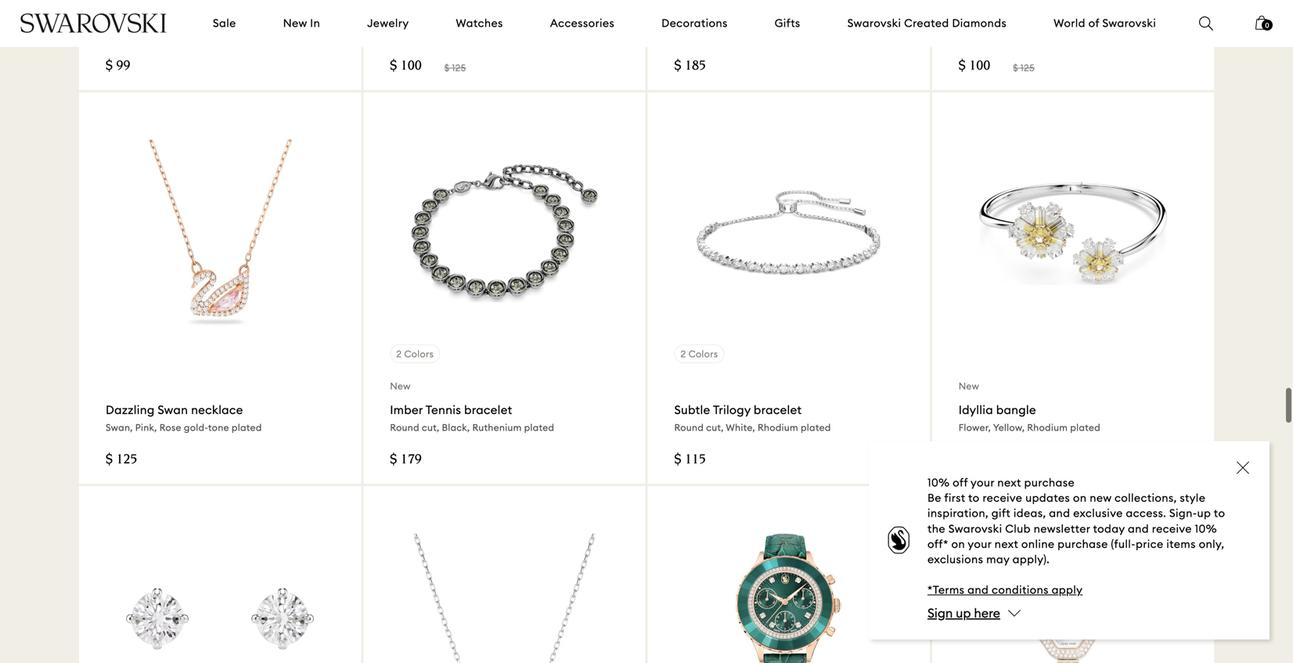 Task type: describe. For each thing, give the bounding box(es) containing it.
sign up here
[[928, 605, 1001, 621]]

1 horizontal spatial on
[[1074, 491, 1087, 505]]

swarovski iconic swan pendant swan, black, rose gold-tone plated
[[959, 9, 1138, 40]]

sign up here link
[[928, 605, 1001, 621]]

of
[[1089, 16, 1100, 30]]

subtle trilogy bracelet round cut, white, rhodium plated
[[675, 403, 831, 434]]

style
[[1181, 491, 1206, 505]]

white, inside subtle trilogy bracelet round cut, white, rhodium plated
[[726, 422, 756, 434]]

finish
[[514, 28, 538, 40]]

search image image
[[1200, 16, 1214, 31]]

0 vertical spatial receive
[[983, 491, 1023, 505]]

swarovski image
[[20, 13, 168, 33]]

gift
[[992, 507, 1011, 521]]

$ 125 for symbolic
[[445, 62, 466, 74]]

world
[[1054, 16, 1086, 30]]

0 horizontal spatial new
[[283, 16, 307, 30]]

1 vertical spatial your
[[968, 537, 992, 551]]

price
[[1136, 537, 1164, 551]]

diamonds
[[953, 16, 1007, 30]]

swan inside dazzling swan necklace swan, pink, rose gold-tone plated
[[158, 403, 188, 418]]

0 vertical spatial and
[[1050, 507, 1071, 521]]

angelic
[[675, 9, 718, 23]]

swarovski created diamonds
[[848, 16, 1007, 30]]

new for imber
[[390, 380, 411, 392]]

1 2 colors from the left
[[396, 348, 434, 360]]

access.
[[1127, 507, 1167, 521]]

accessories link
[[550, 16, 615, 31]]

sale link
[[213, 16, 236, 31]]

the
[[928, 522, 946, 536]]

round inside imber pendant round cut, white, gold-tone plated
[[106, 28, 135, 40]]

$ 99
[[106, 60, 130, 74]]

off
[[953, 476, 968, 490]]

round inside imber tennis bracelet round cut, black, ruthenium plated
[[390, 422, 420, 434]]

pendant inside swarovski iconic swan pendant swan, black, rose gold-tone plated
[[1090, 9, 1138, 23]]

rose inside swarovski iconic swan pendant swan, black, rose gold-tone plated
[[1019, 28, 1041, 40]]

gifts link
[[775, 16, 801, 31]]

jewelry
[[367, 16, 409, 30]]

eye,
[[408, 28, 427, 40]]

imber tennis bracelet round cut, black, ruthenium plated
[[390, 403, 555, 434]]

sale
[[213, 16, 236, 30]]

swan, inside swarovski iconic swan pendant swan, black, rose gold-tone plated
[[959, 28, 986, 40]]

0 link
[[1256, 14, 1273, 41]]

here
[[975, 605, 1001, 621]]

gold- inside dazzling swan necklace swan, pink, rose gold-tone plated
[[184, 422, 208, 434]]

sign-
[[1170, 507, 1198, 521]]

apply).
[[1013, 553, 1050, 567]]

may
[[987, 553, 1010, 567]]

online
[[1022, 537, 1055, 551]]

0 vertical spatial purchase
[[1025, 476, 1075, 490]]

$ 100 for swarovski symbolic bangle
[[390, 60, 422, 74]]

in
[[310, 16, 320, 30]]

plated inside imber pendant round cut, white, gold-tone plated
[[238, 28, 268, 40]]

dazzling
[[106, 403, 155, 418]]

idyllia bangle flower, yellow, rhodium plated
[[959, 403, 1101, 434]]

pink,
[[135, 422, 157, 434]]

new for idyllia
[[959, 380, 980, 392]]

$ 100 for swarovski iconic swan pendant
[[959, 60, 991, 74]]

symbolic
[[450, 9, 501, 23]]

2 2 colors from the left
[[681, 348, 718, 360]]

watches link
[[456, 16, 503, 31]]

first
[[945, 491, 966, 505]]

imber for imber pendant
[[106, 9, 139, 23]]

small,
[[754, 28, 782, 40]]

round inside angelic bracelet round cut, pavé, small, white, rhodium plated
[[675, 28, 704, 40]]

iconic
[[1019, 9, 1053, 23]]

0 vertical spatial 10%
[[928, 476, 950, 490]]

0 horizontal spatial $ 125
[[106, 454, 137, 468]]

exclusions
[[928, 553, 984, 567]]

rhodium inside angelic bracelet round cut, pavé, small, white, rhodium plated
[[816, 28, 856, 40]]

2 vertical spatial and
[[968, 583, 989, 597]]

updates
[[1026, 491, 1071, 505]]

gifts
[[775, 16, 801, 30]]

angelic bracelet round cut, pavé, small, white, rhodium plated
[[675, 9, 889, 40]]

cart-mobile image image
[[1256, 16, 1269, 30]]

pavé,
[[727, 28, 752, 40]]

watches
[[456, 16, 503, 30]]

ruthenium
[[473, 422, 522, 434]]

necklace
[[191, 403, 243, 418]]

ideas,
[[1014, 507, 1047, 521]]

white, inside imber pendant round cut, white, gold-tone plated
[[157, 28, 187, 40]]

plated inside imber tennis bracelet round cut, black, ruthenium plated
[[524, 422, 555, 434]]

new in link
[[283, 16, 320, 31]]

black, for tennis
[[442, 422, 470, 434]]

jewelry link
[[367, 16, 409, 31]]

1 vertical spatial next
[[995, 537, 1019, 551]]

new in
[[283, 16, 320, 30]]

rhodium inside subtle trilogy bracelet round cut, white, rhodium plated
[[758, 422, 799, 434]]

newsletter
[[1034, 522, 1091, 536]]

bracelet inside angelic bracelet round cut, pavé, small, white, rhodium plated
[[721, 9, 769, 23]]

created
[[905, 16, 950, 30]]

swarovski for iconic
[[959, 9, 1016, 23]]

cut, inside angelic bracelet round cut, pavé, small, white, rhodium plated
[[707, 28, 724, 40]]

today
[[1094, 522, 1126, 536]]

inspiration,
[[928, 507, 989, 521]]

bangle inside swarovski symbolic bangle evil eye, blue, mixed metal finish
[[504, 9, 544, 23]]

swarovski inside world of swarovski link
[[1103, 16, 1157, 30]]

blue,
[[430, 28, 452, 40]]

swarovski symbolic bangle evil eye, blue, mixed metal finish
[[390, 9, 544, 40]]

0
[[1266, 21, 1270, 29]]

plated inside dazzling swan necklace swan, pink, rose gold-tone plated
[[232, 422, 262, 434]]

1 horizontal spatial 10%
[[1196, 522, 1218, 536]]

plated inside idyllia bangle flower, yellow, rhodium plated
[[1071, 422, 1101, 434]]



Task type: vqa. For each thing, say whether or not it's contained in the screenshot.
RUTHENIUM
yes



Task type: locate. For each thing, give the bounding box(es) containing it.
0 horizontal spatial to
[[969, 491, 980, 505]]

swarovski inside swarovski iconic swan pendant swan, black, rose gold-tone plated
[[959, 9, 1016, 23]]

rose inside dazzling swan necklace swan, pink, rose gold-tone plated
[[160, 422, 182, 434]]

2 pendant from the left
[[1090, 9, 1138, 23]]

2 colors up tennis
[[396, 348, 434, 360]]

1 vertical spatial gold-
[[184, 422, 208, 434]]

world of swarovski link
[[1054, 16, 1157, 31]]

bracelet
[[721, 9, 769, 23], [464, 403, 513, 418], [754, 403, 802, 418]]

$ 125 down mixed
[[445, 62, 466, 74]]

swan, inside dazzling swan necklace swan, pink, rose gold-tone plated
[[106, 422, 133, 434]]

cut, down tennis
[[422, 422, 440, 434]]

trilogy
[[713, 403, 751, 418]]

0 vertical spatial up
[[1198, 507, 1212, 521]]

bangle inside idyllia bangle flower, yellow, rhodium plated
[[997, 403, 1037, 418]]

0 horizontal spatial gold-
[[184, 422, 208, 434]]

white,
[[157, 28, 187, 40], [784, 28, 813, 40], [726, 422, 756, 434]]

receive up items
[[1153, 522, 1193, 536]]

1 vertical spatial swan
[[158, 403, 188, 418]]

1 horizontal spatial swan,
[[959, 28, 986, 40]]

1 vertical spatial and
[[1129, 522, 1150, 536]]

gold- inside swarovski iconic swan pendant swan, black, rose gold-tone plated
[[1044, 28, 1068, 40]]

apply
[[1052, 583, 1083, 597]]

tone inside imber pendant round cut, white, gold-tone plated
[[215, 28, 236, 40]]

swarovski left iconic
[[959, 9, 1016, 23]]

0 vertical spatial swan
[[1056, 9, 1087, 23]]

new
[[1090, 491, 1112, 505]]

1 horizontal spatial swan
[[1056, 9, 1087, 23]]

*terms
[[928, 583, 965, 597]]

round inside subtle trilogy bracelet round cut, white, rhodium plated
[[675, 422, 704, 434]]

bracelet up pavé,
[[721, 9, 769, 23]]

imber
[[106, 9, 139, 23], [390, 403, 423, 418]]

swarovski for symbolic
[[390, 9, 447, 23]]

swarovski right of
[[1103, 16, 1157, 30]]

2 colors
[[396, 348, 434, 360], [681, 348, 718, 360]]

decorations
[[662, 16, 728, 30]]

black,
[[989, 28, 1017, 40], [442, 422, 470, 434]]

*terms and conditions apply
[[928, 583, 1083, 597]]

1 horizontal spatial and
[[1050, 507, 1071, 521]]

0 horizontal spatial and
[[968, 583, 989, 597]]

$ 125 down swarovski iconic swan pendant swan, black, rose gold-tone plated
[[1014, 62, 1035, 74]]

on up exclusions
[[952, 537, 966, 551]]

0 horizontal spatial receive
[[983, 491, 1023, 505]]

1 vertical spatial on
[[952, 537, 966, 551]]

tone down necklace
[[208, 422, 229, 434]]

white, left the gold-
[[157, 28, 187, 40]]

0 vertical spatial gold-
[[1044, 28, 1068, 40]]

on
[[1074, 491, 1087, 505], [952, 537, 966, 551]]

yellow,
[[994, 422, 1025, 434]]

0 vertical spatial bangle
[[504, 9, 544, 23]]

next up gift
[[998, 476, 1022, 490]]

1 vertical spatial swan,
[[106, 422, 133, 434]]

swan
[[1056, 9, 1087, 23], [158, 403, 188, 418]]

flower,
[[959, 422, 991, 434]]

black, for iconic
[[989, 28, 1017, 40]]

2 colors up 'subtle'
[[681, 348, 718, 360]]

2 $ 100 from the left
[[959, 60, 991, 74]]

off*
[[928, 537, 949, 551]]

$ 179
[[390, 454, 422, 468]]

2 horizontal spatial $ 125
[[1014, 62, 1035, 74]]

0 vertical spatial your
[[971, 476, 995, 490]]

and down "access."
[[1129, 522, 1150, 536]]

white, inside angelic bracelet round cut, pavé, small, white, rhodium plated
[[784, 28, 813, 40]]

swan right dazzling
[[158, 403, 188, 418]]

$ 100 down evil
[[390, 60, 422, 74]]

bracelet for imber tennis bracelet
[[464, 403, 513, 418]]

0 vertical spatial imber
[[106, 9, 139, 23]]

swarovski inside swarovski created diamonds link
[[848, 16, 902, 30]]

collections,
[[1115, 491, 1178, 505]]

rose right pink,
[[160, 422, 182, 434]]

1 vertical spatial 10%
[[1196, 522, 1218, 536]]

1 vertical spatial purchase
[[1058, 537, 1109, 551]]

bracelet up ruthenium
[[464, 403, 513, 418]]

round down 'subtle'
[[675, 422, 704, 434]]

and up newsletter
[[1050, 507, 1071, 521]]

0 horizontal spatial bangle
[[504, 9, 544, 23]]

new
[[283, 16, 307, 30], [390, 380, 411, 392], [959, 380, 980, 392]]

1 vertical spatial imber
[[390, 403, 423, 418]]

bracelet for subtle trilogy bracelet
[[754, 403, 802, 418]]

1 horizontal spatial to
[[1215, 507, 1226, 521]]

tone left of
[[1068, 28, 1089, 40]]

swarovski inside 10% off your next purchase be first to receive updates on new collections, style inspiration, gift ideas, and exclusive access. sign-up to the swarovski club newsletter today and receive 10% off* on your next online purchase (full-price items only, exclusions may apply).
[[949, 522, 1003, 536]]

swarovski created diamonds link
[[848, 16, 1007, 31]]

0 horizontal spatial imber
[[106, 9, 139, 23]]

1 horizontal spatial gold-
[[1044, 28, 1068, 40]]

0 horizontal spatial on
[[952, 537, 966, 551]]

1 pendant from the left
[[142, 9, 190, 23]]

pendant right world
[[1090, 9, 1138, 23]]

cut, inside imber tennis bracelet round cut, black, ruthenium plated
[[422, 422, 440, 434]]

purchase down newsletter
[[1058, 537, 1109, 551]]

swarovski for created
[[848, 16, 902, 30]]

2 horizontal spatial white,
[[784, 28, 813, 40]]

plated inside swarovski iconic swan pendant swan, black, rose gold-tone plated
[[1092, 28, 1122, 40]]

and
[[1050, 507, 1071, 521], [1129, 522, 1150, 536], [968, 583, 989, 597]]

10%
[[928, 476, 950, 490], [1196, 522, 1218, 536]]

imber up $ 99
[[106, 9, 139, 23]]

tone inside swarovski iconic swan pendant swan, black, rose gold-tone plated
[[1068, 28, 1089, 40]]

cut, inside subtle trilogy bracelet round cut, white, rhodium plated
[[707, 422, 724, 434]]

$ 125
[[445, 62, 466, 74], [1014, 62, 1035, 74], [106, 454, 137, 468]]

up down style
[[1198, 507, 1212, 521]]

$ 100 down diamonds
[[959, 60, 991, 74]]

imber pendant round cut, white, gold-tone plated
[[106, 9, 268, 40]]

0 horizontal spatial $ 100
[[390, 60, 422, 74]]

1 horizontal spatial white,
[[726, 422, 756, 434]]

on left new
[[1074, 491, 1087, 505]]

$ 125 down pink,
[[106, 454, 137, 468]]

rose down iconic
[[1019, 28, 1041, 40]]

2 horizontal spatial and
[[1129, 522, 1150, 536]]

$ 185
[[675, 60, 706, 74]]

imber left tennis
[[390, 403, 423, 418]]

swan left of
[[1056, 9, 1087, 23]]

1 horizontal spatial $ 100
[[959, 60, 991, 74]]

idyllia
[[959, 403, 994, 418]]

tennis
[[426, 403, 461, 418]]

your up 'may'
[[968, 537, 992, 551]]

bracelet right trilogy
[[754, 403, 802, 418]]

imber inside imber tennis bracelet round cut, black, ruthenium plated
[[390, 403, 423, 418]]

10% off your next purchase be first to receive updates on new collections, style inspiration, gift ideas, and exclusive access. sign-up to the swarovski club newsletter today and receive 10% off* on your next online purchase (full-price items only, exclusions may apply).
[[928, 476, 1226, 567]]

1 horizontal spatial new
[[390, 380, 411, 392]]

cut, left pavé,
[[707, 28, 724, 40]]

1 horizontal spatial receive
[[1153, 522, 1193, 536]]

club
[[1006, 522, 1031, 536]]

0 vertical spatial swan,
[[959, 28, 986, 40]]

cut, inside imber pendant round cut, white, gold-tone plated
[[138, 28, 155, 40]]

mixed
[[455, 28, 483, 40]]

to up only,
[[1215, 507, 1226, 521]]

$ 125 for iconic
[[1014, 62, 1035, 74]]

1 horizontal spatial rose
[[1019, 28, 1041, 40]]

swarovski down inspiration,
[[949, 522, 1003, 536]]

rhodium inside idyllia bangle flower, yellow, rhodium plated
[[1028, 422, 1068, 434]]

next up 'may'
[[995, 537, 1019, 551]]

gold-
[[189, 28, 215, 40]]

1 vertical spatial rose
[[160, 422, 182, 434]]

rose
[[1019, 28, 1041, 40], [160, 422, 182, 434]]

pendant up the gold-
[[142, 9, 190, 23]]

10% up only,
[[1196, 522, 1218, 536]]

1 horizontal spatial rhodium
[[816, 28, 856, 40]]

0 horizontal spatial 10%
[[928, 476, 950, 490]]

0 vertical spatial black,
[[989, 28, 1017, 40]]

1 horizontal spatial imber
[[390, 403, 423, 418]]

round up $ 99
[[106, 28, 135, 40]]

1 horizontal spatial pendant
[[1090, 9, 1138, 23]]

subtle
[[675, 403, 711, 418]]

1 $ 100 from the left
[[390, 60, 422, 74]]

*terms and conditions apply link
[[928, 583, 1083, 597]]

0 horizontal spatial white,
[[157, 28, 187, 40]]

0 vertical spatial rose
[[1019, 28, 1041, 40]]

1 vertical spatial to
[[1215, 507, 1226, 521]]

white, right "small,"
[[784, 28, 813, 40]]

round down angelic
[[675, 28, 704, 40]]

0 vertical spatial on
[[1074, 491, 1087, 505]]

tone
[[215, 28, 236, 40], [1068, 28, 1089, 40], [208, 422, 229, 434]]

bracelet inside imber tennis bracelet round cut, black, ruthenium plated
[[464, 403, 513, 418]]

swan inside swarovski iconic swan pendant swan, black, rose gold-tone plated
[[1056, 9, 1087, 23]]

1 vertical spatial bangle
[[997, 403, 1037, 418]]

plated inside angelic bracelet round cut, pavé, small, white, rhodium plated
[[859, 28, 889, 40]]

only,
[[1199, 537, 1225, 551]]

receive up gift
[[983, 491, 1023, 505]]

imber inside imber pendant round cut, white, gold-tone plated
[[106, 9, 139, 23]]

purchase
[[1025, 476, 1075, 490], [1058, 537, 1109, 551]]

cut, left the gold-
[[138, 28, 155, 40]]

swarovski inside swarovski symbolic bangle evil eye, blue, mixed metal finish
[[390, 9, 447, 23]]

black, inside imber tennis bracelet round cut, black, ruthenium plated
[[442, 422, 470, 434]]

2 horizontal spatial rhodium
[[1028, 422, 1068, 434]]

your right off
[[971, 476, 995, 490]]

up inside 10% off your next purchase be first to receive updates on new collections, style inspiration, gift ideas, and exclusive access. sign-up to the swarovski club newsletter today and receive 10% off* on your next online purchase (full-price items only, exclusions may apply).
[[1198, 507, 1212, 521]]

0 horizontal spatial 2 colors
[[396, 348, 434, 360]]

1 horizontal spatial $ 125
[[445, 62, 466, 74]]

up right 'sign'
[[956, 605, 972, 621]]

gold- down necklace
[[184, 422, 208, 434]]

swarovski left created
[[848, 16, 902, 30]]

plated inside subtle trilogy bracelet round cut, white, rhodium plated
[[801, 422, 831, 434]]

gold-
[[1044, 28, 1068, 40], [184, 422, 208, 434]]

swan,
[[959, 28, 986, 40], [106, 422, 133, 434]]

receive
[[983, 491, 1023, 505], [1153, 522, 1193, 536]]

imber for imber tennis bracelet
[[390, 403, 423, 418]]

2 horizontal spatial new
[[959, 380, 980, 392]]

conditions
[[992, 583, 1049, 597]]

(full-
[[1112, 537, 1136, 551]]

round up the $ 179
[[390, 422, 420, 434]]

gold- down iconic
[[1044, 28, 1068, 40]]

decorations link
[[662, 16, 728, 31]]

be
[[928, 491, 942, 505]]

0 horizontal spatial pendant
[[142, 9, 190, 23]]

1 horizontal spatial bangle
[[997, 403, 1037, 418]]

items
[[1167, 537, 1197, 551]]

sign
[[928, 605, 953, 621]]

10% up be
[[928, 476, 950, 490]]

plated
[[238, 28, 268, 40], [859, 28, 889, 40], [1092, 28, 1122, 40], [232, 422, 262, 434], [524, 422, 555, 434], [801, 422, 831, 434], [1071, 422, 1101, 434]]

1 vertical spatial black,
[[442, 422, 470, 434]]

black, left world
[[989, 28, 1017, 40]]

bangle
[[504, 9, 544, 23], [997, 403, 1037, 418]]

swarovski up the eye,
[[390, 9, 447, 23]]

dazzling swan necklace swan, pink, rose gold-tone plated
[[106, 403, 262, 434]]

up
[[1198, 507, 1212, 521], [956, 605, 972, 621]]

accessories
[[550, 16, 615, 30]]

to right first
[[969, 491, 980, 505]]

tone left 'new in' link at the top left of page
[[215, 28, 236, 40]]

and up here
[[968, 583, 989, 597]]

cut, down trilogy
[[707, 422, 724, 434]]

0 horizontal spatial rhodium
[[758, 422, 799, 434]]

new left in
[[283, 16, 307, 30]]

0 vertical spatial to
[[969, 491, 980, 505]]

evil
[[390, 28, 406, 40]]

new up the $ 179
[[390, 380, 411, 392]]

0 horizontal spatial up
[[956, 605, 972, 621]]

1 vertical spatial receive
[[1153, 522, 1193, 536]]

tone inside dazzling swan necklace swan, pink, rose gold-tone plated
[[208, 422, 229, 434]]

1 vertical spatial up
[[956, 605, 972, 621]]

0 horizontal spatial swan
[[158, 403, 188, 418]]

0 horizontal spatial rose
[[160, 422, 182, 434]]

0 horizontal spatial swan,
[[106, 422, 133, 434]]

purchase up updates
[[1025, 476, 1075, 490]]

black, down tennis
[[442, 422, 470, 434]]

exclusive
[[1074, 507, 1124, 521]]

new up idyllia
[[959, 380, 980, 392]]

world of swarovski
[[1054, 16, 1157, 30]]

1 horizontal spatial black,
[[989, 28, 1017, 40]]

swan, right created
[[959, 28, 986, 40]]

bangle up "yellow,"
[[997, 403, 1037, 418]]

0 vertical spatial next
[[998, 476, 1022, 490]]

black, inside swarovski iconic swan pendant swan, black, rose gold-tone plated
[[989, 28, 1017, 40]]

your
[[971, 476, 995, 490], [968, 537, 992, 551]]

metal
[[485, 28, 512, 40]]

next
[[998, 476, 1022, 490], [995, 537, 1019, 551]]

1 horizontal spatial up
[[1198, 507, 1212, 521]]

$ 115
[[675, 454, 706, 468]]

white, down trilogy
[[726, 422, 756, 434]]

bangle up finish
[[504, 9, 544, 23]]

pendant inside imber pendant round cut, white, gold-tone plated
[[142, 9, 190, 23]]

swan, down dazzling
[[106, 422, 133, 434]]

rhodium
[[816, 28, 856, 40], [758, 422, 799, 434], [1028, 422, 1068, 434]]

bracelet inside subtle trilogy bracelet round cut, white, rhodium plated
[[754, 403, 802, 418]]

0 horizontal spatial black,
[[442, 422, 470, 434]]

1 horizontal spatial 2 colors
[[681, 348, 718, 360]]



